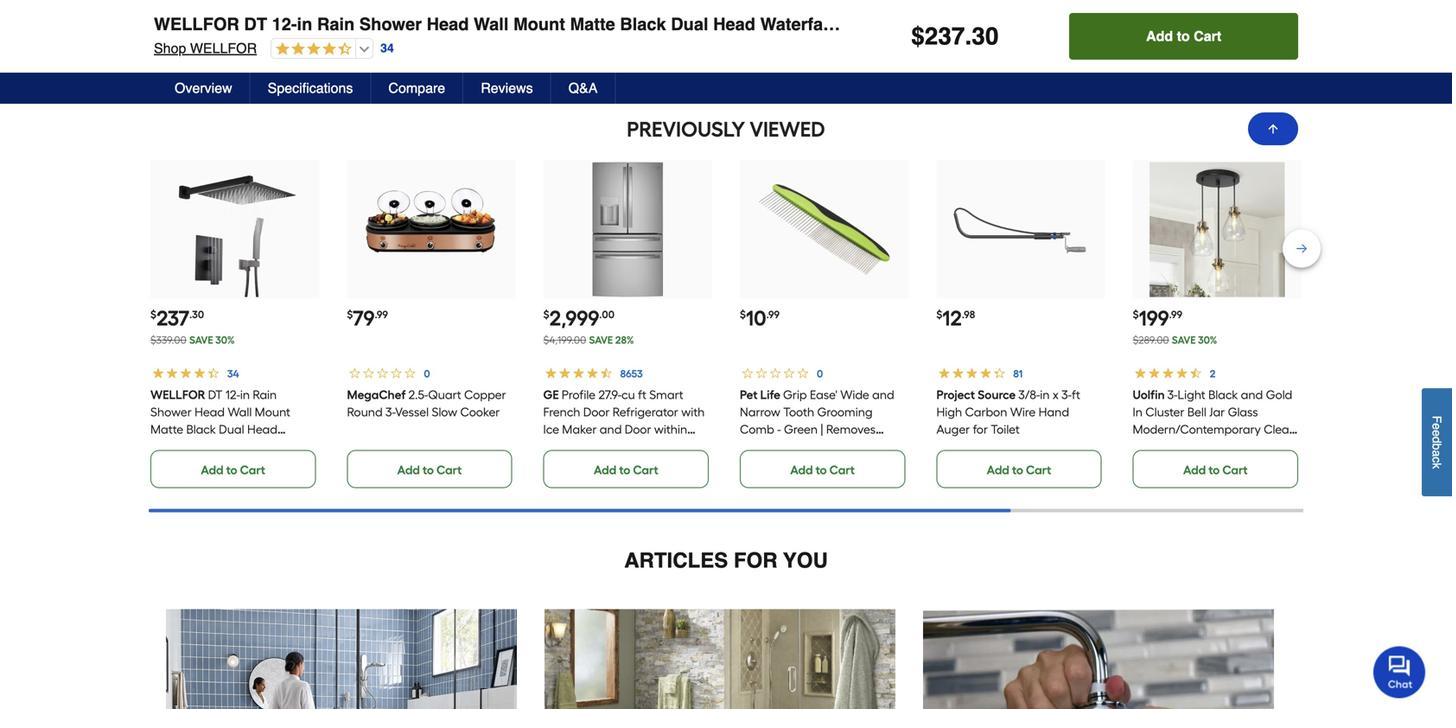 Task type: vqa. For each thing, say whether or not it's contained in the screenshot.


Task type: locate. For each thing, give the bounding box(es) containing it.
1 vertical spatial built-
[[204, 439, 231, 454]]

mount
[[514, 14, 566, 34], [255, 405, 290, 420]]

wellfor down $339.00
[[150, 388, 205, 402]]

viewed
[[750, 117, 826, 142]]

dt inside the dt 12-in rain shower head wall mount matte black dual head waterfall built-in shower faucet system with 2-way diverter valve included
[[208, 388, 223, 402]]

add to cart link for profile 27.9-cu ft smart french door refrigerator with ice maker and door within door (fingerprint-resistant stainless steel) energy star
[[544, 450, 709, 488]]

0 vertical spatial in
[[882, 14, 898, 34]]

79
[[353, 306, 375, 331]]

gold
[[1267, 388, 1293, 402]]

2 save from the left
[[589, 334, 613, 346]]

0 horizontal spatial 30%
[[216, 334, 235, 346]]

$ for $ 237 . 30
[[912, 22, 925, 50]]

2 .99 from the left
[[767, 308, 780, 321]]

1 vertical spatial valve
[[196, 474, 226, 489]]

dt down $339.00 save 30%
[[208, 388, 223, 402]]

built-
[[838, 14, 882, 34], [204, 439, 231, 454]]

cart inside 79 list item
[[437, 463, 462, 478]]

0 vertical spatial matte
[[570, 14, 616, 34]]

0 horizontal spatial faucet
[[150, 457, 188, 471]]

1 horizontal spatial ft
[[1072, 388, 1081, 402]]

door down ice
[[544, 439, 570, 454]]

and up (fingerprint-
[[600, 422, 622, 437]]

wide
[[841, 388, 870, 402]]

$ inside $ 79 .99
[[347, 308, 353, 321]]

1 horizontal spatial glass
[[1229, 405, 1259, 420]]

2,999
[[550, 306, 600, 331]]

add inside 199 list item
[[1184, 463, 1207, 478]]

0 vertical spatial diverter
[[1189, 14, 1254, 34]]

precision
[[856, 457, 905, 471]]

wellfor inside 237 list item
[[150, 388, 205, 402]]

shower
[[360, 14, 422, 34], [902, 14, 965, 34], [150, 405, 192, 420], [244, 439, 285, 454]]

to inside 237 list item
[[226, 463, 237, 478]]

0 vertical spatial 2-
[[1136, 14, 1151, 34]]

0 vertical spatial dt
[[244, 14, 267, 34]]

$ up $339.00
[[150, 308, 157, 321]]

0 vertical spatial wellfor
[[154, 14, 239, 34]]

mats,
[[740, 439, 771, 454]]

wall up reviews
[[474, 14, 509, 34]]

dt up shop wellfor at the left of the page
[[244, 14, 267, 34]]

wall inside the dt 12-in rain shower head wall mount matte black dual head waterfall built-in shower faucet system with 2-way diverter valve included
[[228, 405, 252, 420]]

1 horizontal spatial system
[[1030, 14, 1092, 34]]

hanging
[[1229, 439, 1277, 454]]

3/8-
[[1019, 388, 1041, 402]]

10 list item
[[740, 161, 909, 489]]

1 horizontal spatial 237
[[925, 22, 966, 50]]

and right wide
[[873, 388, 895, 402]]

237 up $339.00
[[157, 306, 190, 331]]

2 30% from the left
[[1199, 334, 1218, 346]]

79 list item
[[347, 161, 516, 488]]

1 vertical spatial |
[[881, 439, 884, 454]]

0 vertical spatial door
[[584, 405, 610, 420]]

2 vertical spatial black
[[186, 422, 216, 437]]

2 vertical spatial door
[[544, 439, 570, 454]]

0 horizontal spatial built-
[[204, 439, 231, 454]]

add to cart inside 2,999 list item
[[594, 463, 659, 478]]

1 vertical spatial in
[[1134, 405, 1143, 420]]

add to cart inside button
[[1147, 28, 1222, 44]]

save inside 237 list item
[[189, 334, 213, 346]]

built- inside the dt 12-in rain shower head wall mount matte black dual head waterfall built-in shower faucet system with 2-way diverter valve included
[[204, 439, 231, 454]]

save inside 2,999 list item
[[589, 334, 613, 346]]

1 vertical spatial faucet
[[150, 457, 188, 471]]

to for 79 list item
[[423, 463, 434, 478]]

0 vertical spatial rain
[[317, 14, 355, 34]]

project source
[[937, 388, 1016, 402]]

ft right x
[[1072, 388, 1081, 402]]

0 vertical spatial system
[[1030, 14, 1092, 34]]

.99 up life
[[767, 308, 780, 321]]

for down knots on the right
[[838, 457, 853, 471]]

2 horizontal spatial in
[[1041, 388, 1050, 402]]

to inside 199 list item
[[1209, 463, 1221, 478]]

1 horizontal spatial matte
[[570, 14, 616, 34]]

in inside the dt 12-in rain shower head wall mount matte black dual head waterfall built-in shower faucet system with 2-way diverter valve included
[[231, 439, 241, 454]]

$ up $4,199.00
[[544, 308, 550, 321]]

cart inside 10 list item
[[830, 463, 855, 478]]

waterfall inside the dt 12-in rain shower head wall mount matte black dual head waterfall built-in shower faucet system with 2-way diverter valve included
[[150, 439, 201, 454]]

wire
[[1011, 405, 1036, 420]]

1 horizontal spatial 30%
[[1199, 334, 1218, 346]]

0 vertical spatial mount
[[514, 14, 566, 34]]

0 horizontal spatial for
[[838, 457, 853, 471]]

to inside 10 list item
[[816, 463, 827, 478]]

3 save from the left
[[1173, 334, 1197, 346]]

1 vertical spatial included
[[229, 474, 276, 489]]

10
[[746, 306, 767, 331]]

add to cart link inside 12 list item
[[937, 450, 1102, 488]]

dual
[[671, 14, 709, 34], [219, 422, 244, 437]]

diverter inside the dt 12-in rain shower head wall mount matte black dual head waterfall built-in shower faucet system with 2-way diverter valve included
[[150, 474, 194, 489]]

save right $289.00 at the top right of the page
[[1173, 334, 1197, 346]]

1 vertical spatial matte
[[150, 422, 183, 437]]

ft inside 3/8-in x 3-ft high carbon wire hand auger for toilet
[[1072, 388, 1081, 402]]

199
[[1140, 306, 1170, 331]]

e up d
[[1431, 423, 1445, 430]]

$ 237 .30
[[150, 306, 204, 331]]

life
[[761, 388, 781, 402]]

mount inside the dt 12-in rain shower head wall mount matte black dual head waterfall built-in shower faucet system with 2-way diverter valve included
[[255, 405, 290, 420]]

wellfor for wellfor
[[150, 388, 205, 402]]

previously viewed heading
[[149, 112, 1304, 147]]

4.4 stars image
[[272, 42, 352, 58]]

light up bell
[[1179, 388, 1206, 402]]

3- down megachef
[[386, 405, 395, 420]]

3 .99 from the left
[[1170, 308, 1183, 321]]

cooker
[[460, 405, 500, 420]]

and
[[873, 388, 895, 402], [1242, 388, 1264, 402], [600, 422, 622, 437], [822, 439, 845, 454]]

add to cart link inside 199 list item
[[1134, 450, 1299, 488]]

12- up the 4.4 stars image
[[272, 14, 297, 34]]

articles for you
[[625, 549, 828, 573]]

0 horizontal spatial rain
[[253, 388, 277, 402]]

cart inside 237 list item
[[240, 463, 266, 478]]

0 horizontal spatial valve
[[196, 474, 226, 489]]

to for second add to cart list item
[[1013, 42, 1024, 56]]

matte inside the dt 12-in rain shower head wall mount matte black dual head waterfall built-in shower faucet system with 2-way diverter valve included
[[150, 422, 183, 437]]

cu
[[622, 388, 636, 402]]

2 horizontal spatial 3-
[[1168, 388, 1179, 402]]

0 horizontal spatial 12-
[[226, 388, 240, 402]]

| up precision
[[881, 439, 884, 454]]

0 horizontal spatial 3-
[[386, 405, 395, 420]]

wellfor up overview
[[190, 40, 257, 56]]

0 horizontal spatial matte
[[150, 422, 183, 437]]

rain inside the dt 12-in rain shower head wall mount matte black dual head waterfall built-in shower faucet system with 2-way diverter valve included
[[253, 388, 277, 402]]

matte
[[570, 14, 616, 34], [150, 422, 183, 437]]

.99 inside $ 79 .99
[[375, 308, 388, 321]]

with
[[1096, 14, 1131, 34], [682, 405, 705, 420], [233, 457, 257, 471]]

1 horizontal spatial dual
[[671, 14, 709, 34]]

french
[[544, 405, 581, 420]]

30% right $339.00
[[216, 334, 235, 346]]

control
[[740, 474, 781, 489]]

glass up pendant at the bottom right of the page
[[1134, 439, 1164, 454]]

a bathroom with blue tile, white flooring and a large shower with a brushed nickel showerhead. image
[[166, 609, 517, 709]]

12- down $339.00 save 30%
[[226, 388, 240, 402]]

a video describing installation of a rain shower head as a replacement or a ceiling-mount fixture. image
[[924, 609, 1275, 709]]

previously viewed
[[627, 117, 826, 142]]

black inside "3-light black and gold in cluster bell jar glass modern/contemporary clear glass linear led hanging pendant light"
[[1209, 388, 1239, 402]]

12
[[943, 306, 962, 331]]

0 horizontal spatial system
[[191, 457, 230, 471]]

add to cart link for dt 12-in rain shower head wall mount matte black dual head waterfall built-in shower faucet system with 2-way diverter valve included
[[150, 450, 316, 488]]

to for 237 list item
[[226, 463, 237, 478]]

.99 up megachef
[[375, 308, 388, 321]]

0 vertical spatial valve
[[1259, 14, 1303, 34]]

1 ft from the left
[[638, 388, 647, 402]]

glass right "jar"
[[1229, 405, 1259, 420]]

30
[[972, 22, 999, 50]]

diverter
[[1189, 14, 1254, 34], [150, 474, 194, 489]]

chat invite button image
[[1374, 646, 1427, 698]]

1 vertical spatial way
[[270, 457, 293, 471]]

1 horizontal spatial way
[[1151, 14, 1184, 34]]

in inside 3/8-in x 3-ft high carbon wire hand auger for toilet
[[1041, 388, 1050, 402]]

2 horizontal spatial door
[[625, 422, 652, 437]]

and inside profile 27.9-cu ft smart french door refrigerator with ice maker and door within door (fingerprint-resistant stainless steel) energy star
[[600, 422, 622, 437]]

0 horizontal spatial 237
[[157, 306, 190, 331]]

.99 inside $ 199 .99
[[1170, 308, 1183, 321]]

27.9-
[[599, 388, 622, 402]]

3- right x
[[1062, 388, 1072, 402]]

save left 28%
[[589, 334, 613, 346]]

head
[[427, 14, 469, 34], [714, 14, 756, 34], [195, 405, 225, 420], [247, 422, 278, 437]]

0 horizontal spatial glass
[[1134, 439, 1164, 454]]

for
[[973, 422, 988, 437], [838, 457, 853, 471]]

30% for 237
[[216, 334, 235, 346]]

30% inside 199 list item
[[1199, 334, 1218, 346]]

in
[[297, 14, 312, 34], [240, 388, 250, 402], [1041, 388, 1050, 402]]

2 vertical spatial in
[[231, 439, 241, 454]]

add to cart link for 3/8-in x 3-ft high carbon wire hand auger for toilet
[[937, 450, 1102, 488]]

30% right $289.00 at the top right of the page
[[1199, 334, 1218, 346]]

0 horizontal spatial in
[[231, 439, 241, 454]]

1 vertical spatial light
[[1183, 457, 1211, 471]]

2 vertical spatial wellfor
[[150, 388, 205, 402]]

$ up pet
[[740, 308, 746, 321]]

wellfor up shop wellfor at the left of the page
[[154, 14, 239, 34]]

to inside 79 list item
[[423, 463, 434, 478]]

1 horizontal spatial included
[[1308, 14, 1379, 34]]

1 horizontal spatial with
[[682, 405, 705, 420]]

add to cart link inside 10 list item
[[740, 450, 906, 488]]

add to cart link inside 2,999 list item
[[544, 450, 709, 488]]

2 vertical spatial with
[[233, 457, 257, 471]]

save inside 199 list item
[[1173, 334, 1197, 346]]

for inside 3/8-in x 3-ft high carbon wire hand auger for toilet
[[973, 422, 988, 437]]

199 list item
[[1134, 161, 1302, 488]]

$ 2,999 .00
[[544, 306, 615, 331]]

add to cart link inside 79 list item
[[347, 450, 513, 488]]

e
[[1431, 423, 1445, 430], [1431, 430, 1445, 437]]

0 horizontal spatial 2-
[[260, 457, 270, 471]]

237 left 30
[[925, 22, 966, 50]]

add inside 2,999 list item
[[594, 463, 617, 478]]

megachef 2.5-quart copper round 3-vessel slow cooker image
[[364, 162, 499, 297]]

| right green
[[821, 422, 824, 437]]

$ inside $ 12 .98
[[937, 308, 943, 321]]

cart for 199 list item
[[1223, 463, 1249, 478]]

2 horizontal spatial .99
[[1170, 308, 1183, 321]]

2 horizontal spatial with
[[1096, 14, 1131, 34]]

and up grips
[[822, 439, 845, 454]]

cart
[[1195, 28, 1222, 44], [240, 42, 266, 56], [1027, 42, 1052, 56], [1223, 42, 1249, 56], [240, 463, 266, 478], [437, 463, 462, 478], [633, 463, 659, 478], [830, 463, 855, 478], [1027, 463, 1052, 478], [1223, 463, 1249, 478]]

ft inside profile 27.9-cu ft smart french door refrigerator with ice maker and door within door (fingerprint-resistant stainless steel) energy star
[[638, 388, 647, 402]]

uolfin 3-light black and gold in cluster bell jar glass modern/contemporary clear glass linear led hanging pendant light image
[[1150, 162, 1286, 297]]

$ left the .
[[912, 22, 925, 50]]

1 vertical spatial rain
[[253, 388, 277, 402]]

black
[[620, 14, 667, 34], [1209, 388, 1239, 402], [186, 422, 216, 437]]

0 horizontal spatial door
[[544, 439, 570, 454]]

cluster
[[1146, 405, 1185, 420]]

add to cart inside 199 list item
[[1184, 463, 1249, 478]]

ice
[[544, 422, 560, 437]]

1 horizontal spatial wall
[[474, 14, 509, 34]]

$ left .98
[[937, 308, 943, 321]]

add to cart link
[[150, 29, 316, 67], [937, 29, 1102, 67], [1134, 29, 1299, 67], [150, 450, 316, 488], [347, 450, 513, 488], [544, 450, 709, 488], [740, 450, 906, 488], [937, 450, 1102, 488], [1134, 450, 1299, 488]]

to inside 12 list item
[[1013, 463, 1024, 478]]

0 horizontal spatial diverter
[[150, 474, 194, 489]]

1 horizontal spatial black
[[620, 14, 667, 34]]

1 horizontal spatial diverter
[[1189, 14, 1254, 34]]

refrigerator
[[613, 405, 679, 420]]

cart inside 12 list item
[[1027, 463, 1052, 478]]

save
[[189, 334, 213, 346], [589, 334, 613, 346], [1173, 334, 1197, 346]]

cart inside button
[[1195, 28, 1222, 44]]

0 vertical spatial dual
[[671, 14, 709, 34]]

cart for 237 list item
[[240, 463, 266, 478]]

1 vertical spatial with
[[682, 405, 705, 420]]

1 vertical spatial system
[[191, 457, 230, 471]]

0 vertical spatial 237
[[925, 22, 966, 50]]

1 horizontal spatial mount
[[514, 14, 566, 34]]

1 horizontal spatial add to cart list item
[[937, 0, 1106, 67]]

0 vertical spatial light
[[1179, 388, 1206, 402]]

237 inside list item
[[157, 306, 190, 331]]

30%
[[216, 334, 235, 346], [1199, 334, 1218, 346]]

1 horizontal spatial .99
[[767, 308, 780, 321]]

$ inside the $ 2,999 .00
[[544, 308, 550, 321]]

grip
[[784, 388, 807, 402]]

1 vertical spatial 12-
[[226, 388, 240, 402]]

1 .99 from the left
[[375, 308, 388, 321]]

$ up $289.00 at the top right of the page
[[1134, 308, 1140, 321]]

2 horizontal spatial add to cart list item
[[1134, 0, 1302, 67]]

0 horizontal spatial included
[[229, 474, 276, 489]]

$ inside $ 10 .99
[[740, 308, 746, 321]]

ft
[[638, 388, 647, 402], [1072, 388, 1081, 402]]

1 30% from the left
[[216, 334, 235, 346]]

add inside 79 list item
[[398, 463, 420, 478]]

to inside 2,999 list item
[[619, 463, 631, 478]]

save down .30 at left
[[189, 334, 213, 346]]

wellfor
[[154, 14, 239, 34], [190, 40, 257, 56], [150, 388, 205, 402]]

2 ft from the left
[[1072, 388, 1081, 402]]

1 vertical spatial diverter
[[150, 474, 194, 489]]

add to cart link for grip ease' wide and narrow tooth grooming comb - green | removes mats, tangles, and knots | rubberized grips for precision control
[[740, 450, 906, 488]]

add to cart list item
[[150, 0, 319, 67], [937, 0, 1106, 67], [1134, 0, 1302, 67]]

light down linear
[[1183, 457, 1211, 471]]

1 vertical spatial 237
[[157, 306, 190, 331]]

door down "27.9-" at the bottom left of the page
[[584, 405, 610, 420]]

0 horizontal spatial in
[[240, 388, 250, 402]]

1 horizontal spatial for
[[973, 422, 988, 437]]

with inside profile 27.9-cu ft smart french door refrigerator with ice maker and door within door (fingerprint-resistant stainless steel) energy star
[[682, 405, 705, 420]]

1 save from the left
[[189, 334, 213, 346]]

door down refrigerator
[[625, 422, 652, 437]]

1 horizontal spatial door
[[584, 405, 610, 420]]

1 vertical spatial for
[[838, 457, 853, 471]]

0 vertical spatial 12-
[[272, 14, 297, 34]]

reviews button
[[464, 73, 552, 104]]

3- up cluster
[[1168, 388, 1179, 402]]

e up b
[[1431, 430, 1445, 437]]

0 horizontal spatial save
[[189, 334, 213, 346]]

ease'
[[810, 388, 838, 402]]

$ inside $ 237 .30
[[150, 308, 157, 321]]

to for 10 list item
[[816, 463, 827, 478]]

$
[[912, 22, 925, 50], [150, 308, 157, 321], [347, 308, 353, 321], [544, 308, 550, 321], [740, 308, 746, 321], [937, 308, 943, 321], [1134, 308, 1140, 321]]

for down carbon
[[973, 422, 988, 437]]

add to cart inside 79 list item
[[398, 463, 462, 478]]

uolfin
[[1134, 388, 1166, 402]]

ft right cu
[[638, 388, 647, 402]]

.99 up $289.00 save 30%
[[1170, 308, 1183, 321]]

quart
[[428, 388, 461, 402]]

0 vertical spatial faucet
[[970, 14, 1025, 34]]

2 add to cart list item from the left
[[937, 0, 1106, 67]]

for inside grip ease' wide and narrow tooth grooming comb - green | removes mats, tangles, and knots | rubberized grips for precision control
[[838, 457, 853, 471]]

30% inside 237 list item
[[216, 334, 235, 346]]

2 horizontal spatial save
[[1173, 334, 1197, 346]]

$ inside $ 199 .99
[[1134, 308, 1140, 321]]

2 horizontal spatial black
[[1209, 388, 1239, 402]]

star
[[675, 457, 703, 471]]

1 horizontal spatial waterfall
[[761, 14, 833, 34]]

$ for $ 199 .99
[[1134, 308, 1140, 321]]

knots
[[847, 439, 878, 454]]

cart inside 199 list item
[[1223, 463, 1249, 478]]

door
[[584, 405, 610, 420], [625, 422, 652, 437], [544, 439, 570, 454]]

maker
[[563, 422, 597, 437]]

and left gold
[[1242, 388, 1264, 402]]

0 horizontal spatial dual
[[219, 422, 244, 437]]

specifications
[[268, 80, 353, 96]]

wall down $339.00 save 30%
[[228, 405, 252, 420]]

1 horizontal spatial 3-
[[1062, 388, 1072, 402]]

smart
[[650, 388, 684, 402]]

glass
[[1229, 405, 1259, 420], [1134, 439, 1164, 454]]

2 horizontal spatial in
[[1134, 405, 1143, 420]]

3- inside "3-light black and gold in cluster bell jar glass modern/contemporary clear glass linear led hanging pendant light"
[[1168, 388, 1179, 402]]

1 horizontal spatial valve
[[1259, 14, 1303, 34]]

to for 3rd add to cart list item from the right
[[226, 42, 237, 56]]

grip ease' wide and narrow tooth grooming comb - green | removes mats, tangles, and knots | rubberized grips for precision control
[[740, 388, 905, 489]]

.99 inside $ 10 .99
[[767, 308, 780, 321]]

cart inside 2,999 list item
[[633, 463, 659, 478]]

.99
[[375, 308, 388, 321], [767, 308, 780, 321], [1170, 308, 1183, 321]]

0 horizontal spatial ft
[[638, 388, 647, 402]]

stainless
[[544, 457, 591, 471]]

$ for $ 2,999 .00
[[544, 308, 550, 321]]

2- inside the dt 12-in rain shower head wall mount matte black dual head waterfall built-in shower faucet system with 2-way diverter valve included
[[260, 457, 270, 471]]

1 vertical spatial mount
[[255, 405, 290, 420]]

list item
[[740, 0, 909, 67]]

30% for 199
[[1199, 334, 1218, 346]]

pet life  grip ease' wide and narrow tooth grooming comb - green | removes mats, tangles, and knots | rubberized grips for precision control image
[[757, 162, 892, 297]]

$ up megachef
[[347, 308, 353, 321]]

comb
[[740, 422, 775, 437]]

2,999 list item
[[544, 161, 713, 488]]

modern/contemporary
[[1134, 422, 1262, 437]]

add to cart link inside 237 list item
[[150, 450, 316, 488]]

2-
[[1136, 14, 1151, 34], [260, 457, 270, 471]]

0 horizontal spatial add to cart list item
[[150, 0, 319, 67]]

to for 12 list item
[[1013, 463, 1024, 478]]



Task type: describe. For each thing, give the bounding box(es) containing it.
cart for 3rd add to cart list item from the right
[[240, 42, 266, 56]]

237 list item
[[150, 161, 319, 489]]

faucet inside the dt 12-in rain shower head wall mount matte black dual head waterfall built-in shower faucet system with 2-way diverter valve included
[[150, 457, 188, 471]]

to inside add to cart button
[[1178, 28, 1191, 44]]

$4,199.00
[[544, 334, 587, 346]]

q&a button
[[552, 73, 616, 104]]

3- inside 3/8-in x 3-ft high carbon wire hand auger for toilet
[[1062, 388, 1072, 402]]

(fingerprint-
[[573, 439, 640, 454]]

wellfor for wellfor dt 12-in rain shower head wall mount matte black dual head waterfall built-in shower faucet system with 2-way diverter valve included
[[154, 14, 239, 34]]

add to cart link for 3-light black and gold in cluster bell jar glass modern/contemporary clear glass linear led hanging pendant light
[[1134, 450, 1299, 488]]

1 horizontal spatial dt
[[244, 14, 267, 34]]

1 horizontal spatial 2-
[[1136, 14, 1151, 34]]

.99 for 199
[[1170, 308, 1183, 321]]

tooth
[[784, 405, 815, 420]]

3-light black and gold in cluster bell jar glass modern/contemporary clear glass linear led hanging pendant light
[[1134, 388, 1295, 471]]

grips
[[806, 457, 835, 471]]

in inside the dt 12-in rain shower head wall mount matte black dual head waterfall built-in shower faucet system with 2-way diverter valve included
[[240, 388, 250, 402]]

tangles,
[[774, 439, 819, 454]]

$ 12 .98
[[937, 306, 976, 331]]

$ 10 .99
[[740, 306, 780, 331]]

slow
[[432, 405, 458, 420]]

.00
[[600, 308, 615, 321]]

cart for 10 list item
[[830, 463, 855, 478]]

d
[[1431, 437, 1445, 443]]

resistant
[[640, 439, 686, 454]]

$289.00
[[1134, 334, 1170, 346]]

1 vertical spatial glass
[[1134, 439, 1164, 454]]

pet life
[[740, 388, 781, 402]]

project source 3/8-in x 3-ft high carbon wire hand auger for toilet image
[[954, 162, 1089, 297]]

3 add to cart list item from the left
[[1134, 0, 1302, 67]]

2.5-quart copper round 3-vessel slow cooker
[[347, 388, 506, 420]]

1 vertical spatial door
[[625, 422, 652, 437]]

add to cart inside 10 list item
[[791, 463, 855, 478]]

copper
[[464, 388, 506, 402]]

for
[[734, 549, 778, 573]]

cart for 79 list item
[[437, 463, 462, 478]]

$4,199.00 save 28%
[[544, 334, 634, 346]]

system inside the dt 12-in rain shower head wall mount matte black dual head waterfall built-in shower faucet system with 2-way diverter valve included
[[191, 457, 230, 471]]

toilet
[[991, 422, 1020, 437]]

removes
[[827, 422, 876, 437]]

k
[[1431, 463, 1445, 469]]

save for 2,999
[[589, 334, 613, 346]]

add to cart inside 12 list item
[[987, 463, 1052, 478]]

save for 237
[[189, 334, 213, 346]]

way inside the dt 12-in rain shower head wall mount matte black dual head waterfall built-in shower faucet system with 2-way diverter valve included
[[270, 457, 293, 471]]

with inside the dt 12-in rain shower head wall mount matte black dual head waterfall built-in shower faucet system with 2-way diverter valve included
[[233, 457, 257, 471]]

0 vertical spatial |
[[821, 422, 824, 437]]

0 vertical spatial glass
[[1229, 405, 1259, 420]]

12 list item
[[937, 161, 1106, 488]]

hand
[[1039, 405, 1070, 420]]

a beige bathroom with a handheld shower head, a standing sink and a toilet. image
[[545, 609, 896, 709]]

previously
[[627, 117, 746, 142]]

a
[[1431, 450, 1445, 457]]

pendant
[[1134, 457, 1180, 471]]

black inside the dt 12-in rain shower head wall mount matte black dual head waterfall built-in shower faucet system with 2-way diverter valve included
[[186, 422, 216, 437]]

pet
[[740, 388, 758, 402]]

$289.00 save 30%
[[1134, 334, 1218, 346]]

articles
[[625, 549, 728, 573]]

0 vertical spatial included
[[1308, 14, 1379, 34]]

q&a
[[569, 80, 598, 96]]

1 horizontal spatial 12-
[[272, 14, 297, 34]]

dual inside the dt 12-in rain shower head wall mount matte black dual head waterfall built-in shower faucet system with 2-way diverter valve included
[[219, 422, 244, 437]]

steel)
[[594, 457, 625, 471]]

wellfor dt 12-in rain shower head wall mount matte black dual head waterfall built-in shower faucet system with 2-way diverter valve included image
[[167, 162, 303, 297]]

green
[[784, 422, 818, 437]]

x
[[1053, 388, 1059, 402]]

within
[[655, 422, 688, 437]]

cart for 2,999 list item
[[633, 463, 659, 478]]

add inside 237 list item
[[201, 463, 224, 478]]

overview
[[175, 80, 232, 96]]

bell
[[1188, 405, 1207, 420]]

cart for 12 list item
[[1027, 463, 1052, 478]]

$ for $ 237 .30
[[150, 308, 157, 321]]

f e e d b a c k
[[1431, 416, 1445, 469]]

1 horizontal spatial in
[[882, 14, 898, 34]]

cart for first add to cart list item from the right
[[1223, 42, 1249, 56]]

included inside the dt 12-in rain shower head wall mount matte black dual head waterfall built-in shower faucet system with 2-way diverter valve included
[[229, 474, 276, 489]]

0 vertical spatial black
[[620, 14, 667, 34]]

34
[[381, 41, 394, 55]]

valve inside the dt 12-in rain shower head wall mount matte black dual head waterfall built-in shower faucet system with 2-way diverter valve included
[[196, 474, 226, 489]]

add to cart inside 237 list item
[[201, 463, 266, 478]]

.99 for 79
[[375, 308, 388, 321]]

237 for .30
[[157, 306, 190, 331]]

to for 199 list item
[[1209, 463, 1221, 478]]

237 for .
[[925, 22, 966, 50]]

specifications button
[[251, 73, 371, 104]]

.
[[966, 22, 972, 50]]

$339.00 save 30%
[[150, 334, 235, 346]]

in inside "3-light black and gold in cluster bell jar glass modern/contemporary clear glass linear led hanging pendant light"
[[1134, 405, 1143, 420]]

1 horizontal spatial in
[[297, 14, 312, 34]]

.98
[[962, 308, 976, 321]]

add inside button
[[1147, 28, 1174, 44]]

megachef
[[347, 388, 406, 402]]

jar
[[1210, 405, 1226, 420]]

ge
[[544, 388, 559, 402]]

source
[[978, 388, 1016, 402]]

1 horizontal spatial |
[[881, 439, 884, 454]]

c
[[1431, 457, 1445, 463]]

add inside 12 list item
[[987, 463, 1010, 478]]

compare button
[[371, 73, 464, 104]]

energy
[[627, 457, 672, 471]]

add to cart button
[[1070, 13, 1299, 60]]

.30
[[190, 308, 204, 321]]

to for 2,999 list item
[[619, 463, 631, 478]]

shop
[[154, 40, 186, 56]]

12- inside the dt 12-in rain shower head wall mount matte black dual head waterfall built-in shower faucet system with 2-way diverter valve included
[[226, 388, 240, 402]]

arrow up image
[[1267, 122, 1281, 136]]

shop wellfor
[[154, 40, 257, 56]]

.99 for 10
[[767, 308, 780, 321]]

1 add to cart list item from the left
[[150, 0, 319, 67]]

3- inside 2.5-quart copper round 3-vessel slow cooker
[[386, 405, 395, 420]]

compare
[[389, 80, 446, 96]]

high
[[937, 405, 963, 420]]

project
[[937, 388, 975, 402]]

add to cart link for 2.5-quart copper round 3-vessel slow cooker
[[347, 450, 513, 488]]

ge profile 27.9-cu ft smart french door refrigerator with ice maker and door within door (fingerprint-resistant stainless steel) energy star image
[[561, 162, 696, 297]]

$ for $ 10 .99
[[740, 308, 746, 321]]

auger
[[937, 422, 970, 437]]

2.5-
[[409, 388, 428, 402]]

and inside "3-light black and gold in cluster bell jar glass modern/contemporary clear glass linear led hanging pendant light"
[[1242, 388, 1264, 402]]

to for first add to cart list item from the right
[[1209, 42, 1221, 56]]

f
[[1431, 416, 1445, 423]]

3/8-in x 3-ft high carbon wire hand auger for toilet
[[937, 388, 1081, 437]]

cart for second add to cart list item
[[1027, 42, 1052, 56]]

1 horizontal spatial rain
[[317, 14, 355, 34]]

b
[[1431, 443, 1445, 450]]

$ for $ 79 .99
[[347, 308, 353, 321]]

2 e from the top
[[1431, 430, 1445, 437]]

save for 199
[[1173, 334, 1197, 346]]

led
[[1204, 439, 1226, 454]]

0 vertical spatial waterfall
[[761, 14, 833, 34]]

reviews
[[481, 80, 533, 96]]

wellfor dt 12-in rain shower head wall mount matte black dual head waterfall built-in shower faucet system with 2-way diverter valve included
[[154, 14, 1379, 34]]

0 vertical spatial wall
[[474, 14, 509, 34]]

$339.00
[[150, 334, 187, 346]]

round
[[347, 405, 383, 420]]

$ for $ 12 .98
[[937, 308, 943, 321]]

-
[[778, 422, 781, 437]]

add inside 10 list item
[[791, 463, 813, 478]]

$ 79 .99
[[347, 306, 388, 331]]

vessel
[[395, 405, 429, 420]]

1 horizontal spatial built-
[[838, 14, 882, 34]]

dt 12-in rain shower head wall mount matte black dual head waterfall built-in shower faucet system with 2-way diverter valve included
[[150, 388, 293, 489]]

1 vertical spatial wellfor
[[190, 40, 257, 56]]

carbon
[[965, 405, 1008, 420]]

1 e from the top
[[1431, 423, 1445, 430]]



